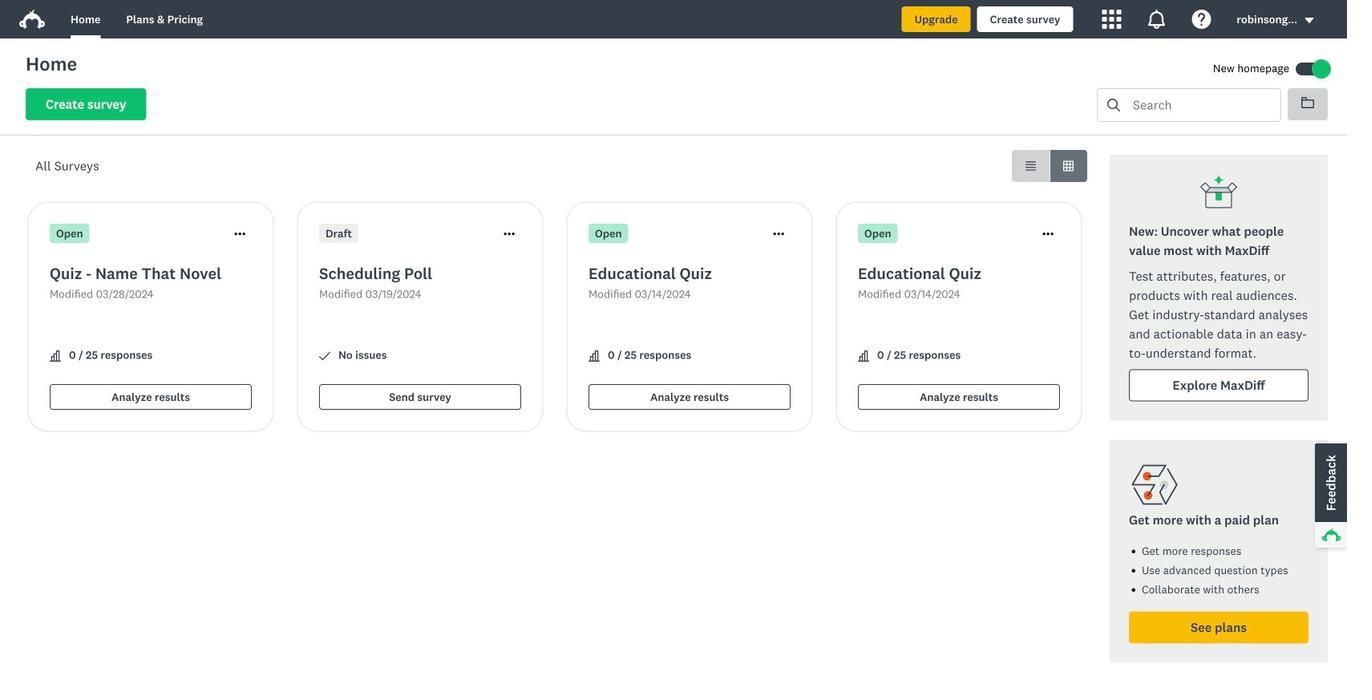 Task type: describe. For each thing, give the bounding box(es) containing it.
search image
[[1107, 99, 1120, 111]]

1 response count image from the left
[[589, 350, 600, 362]]

1 folders image from the top
[[1302, 96, 1314, 109]]

2 brand logo image from the top
[[19, 10, 45, 29]]

2 response count image from the left
[[50, 350, 61, 362]]

1 response count image from the left
[[50, 350, 61, 362]]

2 folders image from the top
[[1302, 97, 1314, 108]]

2 response count image from the left
[[858, 350, 869, 362]]

notification center icon image
[[1147, 10, 1166, 29]]

help icon image
[[1192, 10, 1211, 29]]

search image
[[1107, 99, 1120, 111]]

no issues image
[[319, 350, 330, 362]]

1 brand logo image from the top
[[19, 6, 45, 32]]



Task type: locate. For each thing, give the bounding box(es) containing it.
response count image
[[589, 350, 600, 362], [50, 350, 61, 362], [858, 350, 869, 362]]

group
[[1012, 150, 1087, 182]]

0 horizontal spatial response count image
[[50, 350, 61, 362]]

3 response count image from the left
[[589, 350, 600, 362]]

brand logo image
[[19, 6, 45, 32], [19, 10, 45, 29]]

max diff icon image
[[1200, 174, 1238, 213]]

dropdown arrow icon image
[[1304, 15, 1315, 26], [1305, 18, 1314, 23]]

folders image
[[1302, 96, 1314, 109], [1302, 97, 1314, 108]]

1 horizontal spatial response count image
[[589, 350, 600, 362]]

response count image
[[50, 350, 61, 362], [858, 350, 869, 362], [589, 350, 600, 362]]

Search text field
[[1120, 89, 1281, 121]]

2 horizontal spatial response count image
[[858, 350, 869, 362]]

response based pricing icon image
[[1129, 459, 1180, 510]]

0 horizontal spatial response count image
[[50, 350, 61, 362]]

products icon image
[[1102, 10, 1121, 29], [1102, 10, 1121, 29]]

3 response count image from the left
[[858, 350, 869, 362]]

1 horizontal spatial response count image
[[589, 350, 600, 362]]

2 horizontal spatial response count image
[[858, 350, 869, 362]]



Task type: vqa. For each thing, say whether or not it's contained in the screenshot.
right Hover for help content image
no



